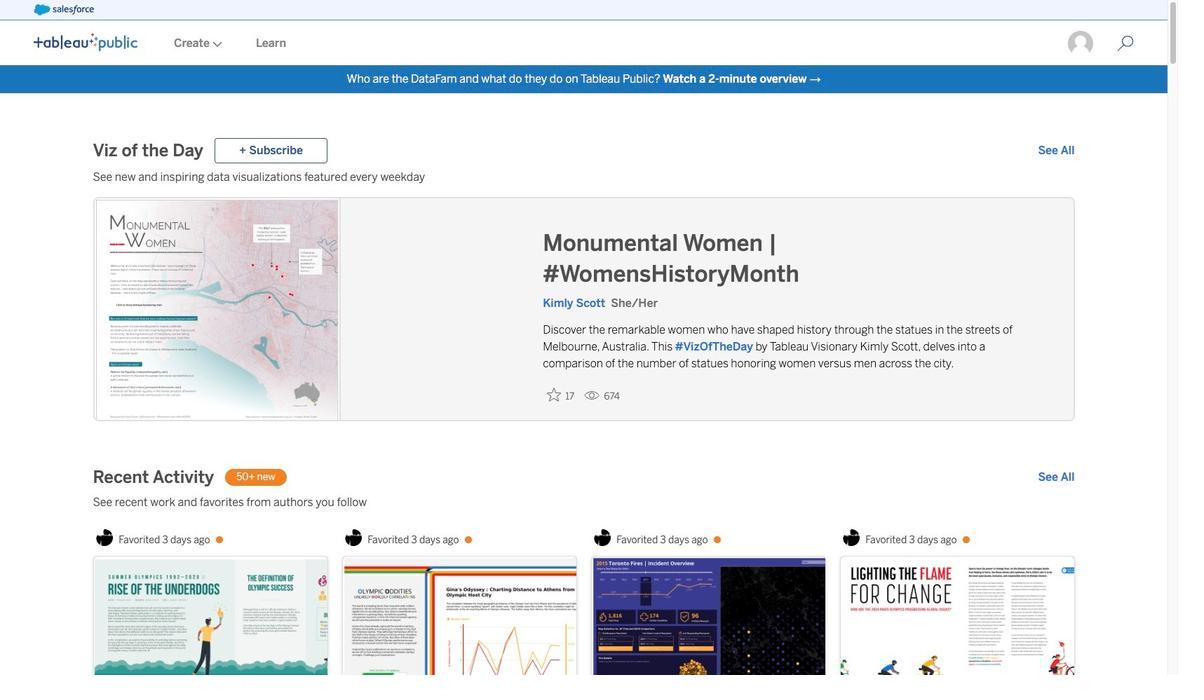 Task type: describe. For each thing, give the bounding box(es) containing it.
see new and inspiring data visualizations featured every weekday element
[[93, 169, 1075, 186]]

logo image
[[34, 33, 137, 51]]

workbook thumbnail image for third jason yang icon from right
[[94, 557, 327, 676]]

workbook thumbnail image for jason yang image
[[343, 557, 576, 676]]

recent activity heading
[[93, 466, 214, 489]]

see recent work and favorites from authors you follow element
[[93, 495, 1075, 511]]

workbook thumbnail image for second jason yang icon from left
[[592, 557, 825, 676]]

see all viz of the day element
[[1038, 142, 1075, 159]]

add favorite image
[[547, 388, 561, 402]]

workbook thumbnail image for 3rd jason yang icon
[[841, 557, 1074, 676]]

salesforce logo image
[[34, 4, 94, 15]]

2 jason yang image from the left
[[594, 530, 611, 546]]

tara.schultz image
[[1067, 29, 1095, 58]]



Task type: locate. For each thing, give the bounding box(es) containing it.
2 workbook thumbnail image from the left
[[343, 557, 576, 676]]

4 workbook thumbnail image from the left
[[841, 557, 1074, 676]]

viz of the day heading
[[93, 140, 203, 162]]

create image
[[210, 41, 222, 47]]

1 workbook thumbnail image from the left
[[94, 557, 327, 676]]

Add Favorite button
[[543, 384, 579, 407]]

3 workbook thumbnail image from the left
[[592, 557, 825, 676]]

see all recent activity element
[[1038, 469, 1075, 486]]

tableau public viz of the day image
[[94, 199, 341, 423]]

2 horizontal spatial jason yang image
[[843, 530, 860, 546]]

3 jason yang image from the left
[[843, 530, 860, 546]]

1 horizontal spatial jason yang image
[[594, 530, 611, 546]]

jason yang image
[[96, 530, 113, 546], [594, 530, 611, 546], [843, 530, 860, 546]]

jason yang image
[[345, 530, 362, 546]]

1 jason yang image from the left
[[96, 530, 113, 546]]

workbook thumbnail image
[[94, 557, 327, 676], [343, 557, 576, 676], [592, 557, 825, 676], [841, 557, 1074, 676]]

0 horizontal spatial jason yang image
[[96, 530, 113, 546]]

go to search image
[[1101, 35, 1151, 52]]



Task type: vqa. For each thing, say whether or not it's contained in the screenshot.
Avatar image for Daniella Egure in the top right of the page
no



